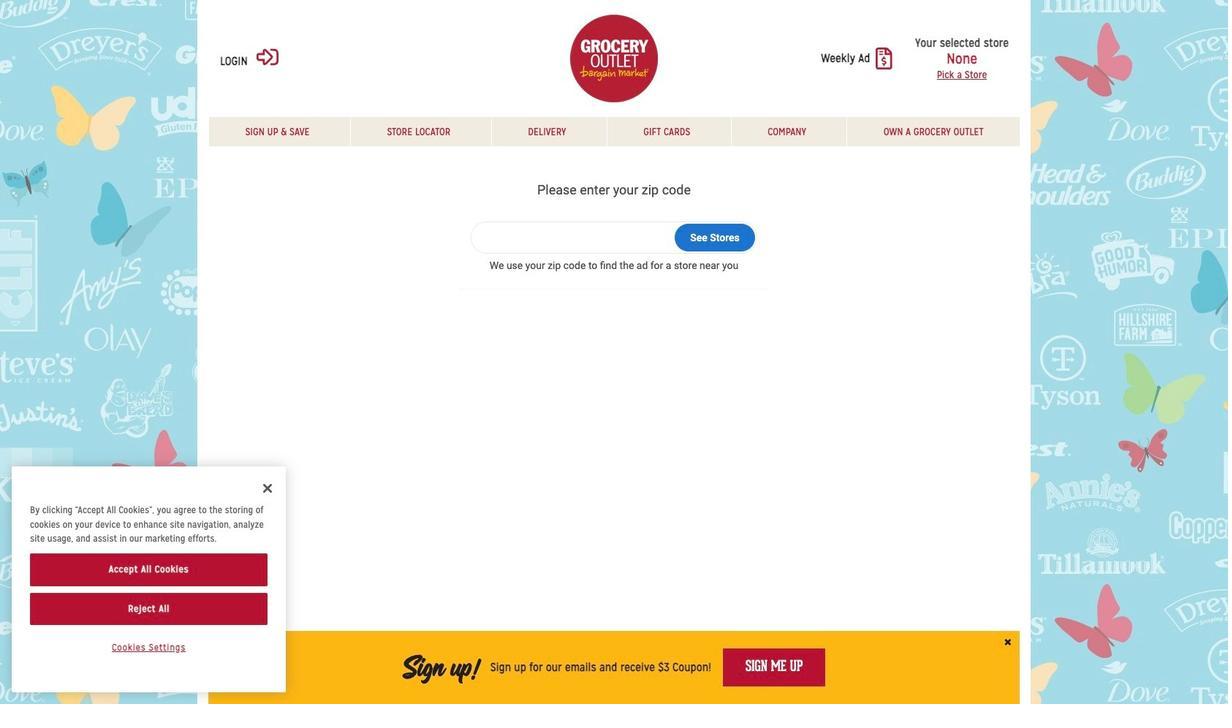 Task type: vqa. For each thing, say whether or not it's contained in the screenshot.
clock icon
no



Task type: locate. For each thing, give the bounding box(es) containing it.
navigation
[[208, 117, 1020, 146]]

grocery outlet image
[[570, 15, 658, 102]]



Task type: describe. For each thing, give the bounding box(es) containing it.
file invoice dollar image
[[876, 48, 893, 69]]

sign in alt image
[[257, 46, 279, 68]]



